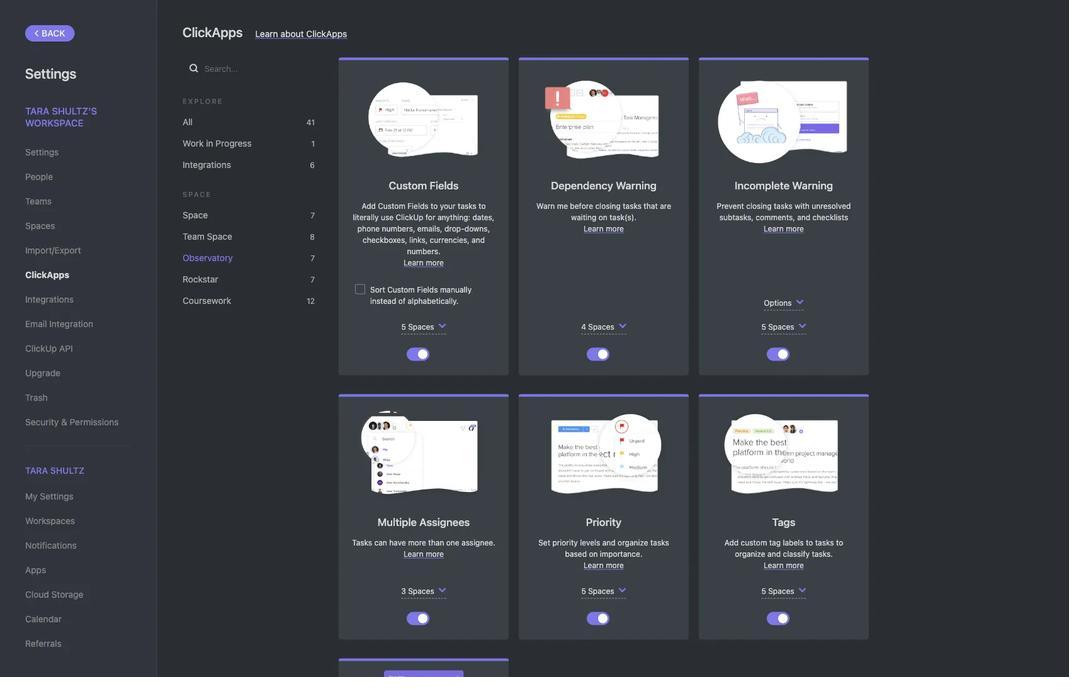 Task type: vqa. For each thing, say whether or not it's contained in the screenshot.


Task type: locate. For each thing, give the bounding box(es) containing it.
rockstar
[[183, 274, 218, 284]]

1 horizontal spatial on
[[599, 213, 608, 222]]

more down classify
[[786, 561, 804, 570]]

fields up alphabetically. at top
[[417, 286, 438, 294]]

organize inside set priority levels and organize tasks based on importance. learn more
[[618, 539, 648, 548]]

2 vertical spatial space
[[207, 231, 232, 242]]

spaces
[[25, 221, 55, 231], [408, 322, 434, 331], [588, 322, 615, 331], [768, 322, 795, 331], [408, 587, 434, 596], [588, 587, 614, 596], [768, 587, 795, 596]]

settings right my
[[40, 492, 73, 502]]

learn more link down than
[[404, 550, 444, 559]]

closing up task(s).
[[595, 202, 621, 211]]

custom inside sort custom fields manually instead of alphabetically.
[[387, 286, 415, 294]]

tasks inside the add custom tag labels to tasks to organize and classify tasks. learn more
[[815, 539, 834, 548]]

dependency
[[551, 179, 613, 192]]

closing inside "warn me before closing tasks that are waiting on task(s). learn more"
[[595, 202, 621, 211]]

5
[[401, 322, 406, 331], [762, 322, 766, 331], [582, 587, 586, 596], [762, 587, 766, 596]]

add
[[362, 202, 376, 211], [725, 539, 739, 548]]

tasks inside set priority levels and organize tasks based on importance. learn more
[[651, 539, 669, 548]]

spaces inside spaces link
[[25, 221, 55, 231]]

learn down numbers.
[[404, 259, 424, 267]]

learn down comments,
[[764, 225, 784, 233]]

tasks inside add custom fields to your tasks to literally use clickup for anything: dates, phone numbers, emails, drop-downs, checkboxes, links, currencies, and numbers. learn more
[[458, 202, 477, 211]]

learn more link down numbers.
[[404, 259, 444, 267]]

waiting
[[571, 213, 597, 222]]

1 vertical spatial integrations
[[25, 294, 74, 305]]

1 vertical spatial organize
[[735, 550, 766, 559]]

tasks for priority
[[651, 539, 669, 548]]

shultz's
[[52, 105, 97, 116]]

0 vertical spatial custom
[[389, 179, 427, 192]]

and inside prevent closing tasks with unresolved subtasks, comments, and checklists learn more
[[797, 213, 811, 222]]

and down with
[[797, 213, 811, 222]]

0 horizontal spatial warning
[[616, 179, 657, 192]]

closing inside prevent closing tasks with unresolved subtasks, comments, and checklists learn more
[[746, 202, 772, 211]]

on down levels
[[589, 550, 598, 559]]

0 horizontal spatial add
[[362, 202, 376, 211]]

notifications
[[25, 541, 77, 551]]

1 vertical spatial clickup
[[25, 344, 57, 354]]

levels
[[580, 539, 600, 548]]

fields up your
[[430, 179, 459, 192]]

learn
[[255, 28, 278, 39], [584, 225, 604, 233], [764, 225, 784, 233], [404, 259, 424, 267], [404, 550, 424, 559], [584, 561, 604, 570], [764, 561, 784, 570]]

multiple
[[378, 516, 417, 529]]

2 tara from the top
[[25, 466, 48, 476]]

2 vertical spatial 7
[[311, 276, 315, 284]]

0 vertical spatial tara
[[25, 105, 49, 116]]

my settings link
[[25, 486, 132, 508]]

more inside "warn me before closing tasks that are waiting on task(s). learn more"
[[606, 225, 624, 233]]

custom fields
[[389, 179, 459, 192]]

0 horizontal spatial closing
[[595, 202, 621, 211]]

learn more link down comments,
[[764, 225, 804, 233]]

add inside the add custom tag labels to tasks to organize and classify tasks. learn more
[[725, 539, 739, 548]]

clickup up upgrade
[[25, 344, 57, 354]]

0 horizontal spatial on
[[589, 550, 598, 559]]

1 vertical spatial add
[[725, 539, 739, 548]]

assignee.
[[462, 539, 495, 548]]

storage
[[51, 590, 83, 600]]

learn about clickapps link
[[255, 28, 347, 39]]

people
[[25, 172, 53, 182]]

1 closing from the left
[[595, 202, 621, 211]]

more down comments,
[[786, 225, 804, 233]]

trash
[[25, 393, 48, 403]]

tara up my
[[25, 466, 48, 476]]

1 horizontal spatial clickapps
[[183, 24, 243, 40]]

prevent
[[717, 202, 744, 211]]

custom for add
[[378, 202, 405, 211]]

add inside add custom fields to your tasks to literally use clickup for anything: dates, phone numbers, emails, drop-downs, checkboxes, links, currencies, and numbers. learn more
[[362, 202, 376, 211]]

on inside set priority levels and organize tasks based on importance. learn more
[[589, 550, 598, 559]]

1 horizontal spatial add
[[725, 539, 739, 548]]

0 vertical spatial organize
[[618, 539, 648, 548]]

5 spaces down the add custom tag labels to tasks to organize and classify tasks. learn more
[[762, 587, 795, 596]]

settings up people
[[25, 147, 59, 157]]

5 spaces
[[401, 322, 434, 331], [762, 322, 795, 331], [582, 587, 614, 596], [762, 587, 795, 596]]

add up literally
[[362, 202, 376, 211]]

learn more link down importance.
[[584, 561, 624, 570]]

learn more link
[[584, 225, 624, 233], [764, 225, 804, 233], [404, 259, 444, 267], [404, 550, 444, 559], [584, 561, 624, 570], [764, 561, 804, 570]]

clickapps down import/export
[[25, 270, 69, 280]]

more down task(s).
[[606, 225, 624, 233]]

clickapps inside 'settings' element
[[25, 270, 69, 280]]

literally
[[353, 213, 379, 222]]

back link
[[25, 25, 75, 42]]

integration
[[49, 319, 93, 329]]

custom for sort
[[387, 286, 415, 294]]

add left custom
[[725, 539, 739, 548]]

0 horizontal spatial organize
[[618, 539, 648, 548]]

spaces right 3
[[408, 587, 434, 596]]

my settings
[[25, 492, 73, 502]]

importance.
[[600, 550, 643, 559]]

learn down tag
[[764, 561, 784, 570]]

import/export link
[[25, 240, 132, 261]]

tasks inside prevent closing tasks with unresolved subtasks, comments, and checklists learn more
[[774, 202, 793, 211]]

downs,
[[465, 225, 490, 233]]

settings down back link
[[25, 65, 76, 81]]

clickup up numbers,
[[396, 213, 423, 222]]

spaces down teams
[[25, 221, 55, 231]]

1 vertical spatial on
[[589, 550, 598, 559]]

and down tag
[[768, 550, 781, 559]]

1 horizontal spatial clickup
[[396, 213, 423, 222]]

8
[[310, 233, 315, 242]]

more
[[606, 225, 624, 233], [786, 225, 804, 233], [426, 259, 444, 267], [408, 539, 426, 548], [426, 550, 444, 559], [606, 561, 624, 570], [786, 561, 804, 570]]

warning up with
[[792, 179, 833, 192]]

multiple assignees
[[378, 516, 470, 529]]

more down numbers.
[[426, 259, 444, 267]]

more down importance.
[[606, 561, 624, 570]]

manually
[[440, 286, 472, 294]]

1 tara from the top
[[25, 105, 49, 116]]

fields up for
[[408, 202, 429, 211]]

1 7 from the top
[[311, 211, 315, 220]]

fields inside add custom fields to your tasks to literally use clickup for anything: dates, phone numbers, emails, drop-downs, checkboxes, links, currencies, and numbers. learn more
[[408, 202, 429, 211]]

2 vertical spatial fields
[[417, 286, 438, 294]]

and up importance.
[[603, 539, 616, 548]]

about
[[281, 28, 304, 39]]

work
[[183, 138, 204, 148]]

integrations up email integration
[[25, 294, 74, 305]]

1 horizontal spatial organize
[[735, 550, 766, 559]]

0 vertical spatial clickup
[[396, 213, 423, 222]]

assignees
[[420, 516, 470, 529]]

learn more link down task(s).
[[584, 225, 624, 233]]

dates,
[[473, 213, 495, 222]]

warning up that
[[616, 179, 657, 192]]

closing
[[595, 202, 621, 211], [746, 202, 772, 211]]

tara
[[25, 105, 49, 116], [25, 466, 48, 476]]

phone
[[358, 225, 380, 233]]

clickapps up search... text box
[[183, 24, 243, 40]]

fields for to
[[408, 202, 429, 211]]

1 horizontal spatial closing
[[746, 202, 772, 211]]

7
[[311, 211, 315, 220], [311, 254, 315, 263], [311, 276, 315, 284]]

2 vertical spatial custom
[[387, 286, 415, 294]]

notifications link
[[25, 535, 132, 557]]

5 down options
[[762, 322, 766, 331]]

clickapps right about
[[306, 28, 347, 39]]

3 spaces
[[401, 587, 434, 596]]

1 horizontal spatial integrations
[[183, 159, 231, 170]]

3 7 from the top
[[311, 276, 315, 284]]

0 horizontal spatial integrations
[[25, 294, 74, 305]]

in
[[206, 138, 213, 148]]

add for custom fields
[[362, 202, 376, 211]]

fields inside sort custom fields manually instead of alphabetically.
[[417, 286, 438, 294]]

custom
[[389, 179, 427, 192], [378, 202, 405, 211], [387, 286, 415, 294]]

1
[[311, 139, 315, 148]]

tara shultz
[[25, 466, 84, 476]]

1 vertical spatial fields
[[408, 202, 429, 211]]

custom inside add custom fields to your tasks to literally use clickup for anything: dates, phone numbers, emails, drop-downs, checkboxes, links, currencies, and numbers. learn more
[[378, 202, 405, 211]]

2 warning from the left
[[792, 179, 833, 192]]

calendar link
[[25, 609, 132, 631]]

tasks for custom fields
[[458, 202, 477, 211]]

learn down have
[[404, 550, 424, 559]]

2 7 from the top
[[311, 254, 315, 263]]

on right waiting
[[599, 213, 608, 222]]

add for tags
[[725, 539, 739, 548]]

1 vertical spatial settings
[[25, 147, 59, 157]]

tasks
[[352, 539, 372, 548]]

1 vertical spatial custom
[[378, 202, 405, 211]]

0 vertical spatial add
[[362, 202, 376, 211]]

0 vertical spatial integrations
[[183, 159, 231, 170]]

tara for tara shultz
[[25, 466, 48, 476]]

apps link
[[25, 560, 132, 581]]

learn down based
[[584, 561, 604, 570]]

7 up '8'
[[311, 211, 315, 220]]

tara up workspace
[[25, 105, 49, 116]]

0 vertical spatial on
[[599, 213, 608, 222]]

closing up comments,
[[746, 202, 772, 211]]

clickup
[[396, 213, 423, 222], [25, 344, 57, 354]]

to
[[431, 202, 438, 211], [479, 202, 486, 211], [806, 539, 813, 548], [836, 539, 843, 548]]

integrations down in at the left of page
[[183, 159, 231, 170]]

based
[[565, 550, 587, 559]]

1 vertical spatial tara
[[25, 466, 48, 476]]

can
[[374, 539, 387, 548]]

on inside "warn me before closing tasks that are waiting on task(s). learn more"
[[599, 213, 608, 222]]

sort custom fields manually instead of alphabetically.
[[370, 286, 472, 306]]

learn inside tasks can have more than one assignee. learn more
[[404, 550, 424, 559]]

organize up importance.
[[618, 539, 648, 548]]

0 vertical spatial 7
[[311, 211, 315, 220]]

1 warning from the left
[[616, 179, 657, 192]]

7 for rockstar
[[311, 276, 315, 284]]

space
[[183, 191, 212, 199], [183, 210, 208, 220], [207, 231, 232, 242]]

0 horizontal spatial clickapps
[[25, 270, 69, 280]]

tara inside tara shultz's workspace
[[25, 105, 49, 116]]

spaces down the add custom tag labels to tasks to organize and classify tasks. learn more
[[768, 587, 795, 596]]

1 vertical spatial 7
[[311, 254, 315, 263]]

have
[[389, 539, 406, 548]]

learn down waiting
[[584, 225, 604, 233]]

5 spaces down alphabetically. at top
[[401, 322, 434, 331]]

integrations link
[[25, 289, 132, 310]]

2 closing from the left
[[746, 202, 772, 211]]

numbers.
[[407, 247, 441, 256]]

warn
[[537, 202, 555, 211]]

7 down '8'
[[311, 254, 315, 263]]

organize down custom
[[735, 550, 766, 559]]

on
[[599, 213, 608, 222], [589, 550, 598, 559]]

set
[[539, 539, 550, 548]]

&
[[61, 417, 67, 428]]

1 horizontal spatial warning
[[792, 179, 833, 192]]

7 for space
[[311, 211, 315, 220]]

and down downs,
[[472, 236, 485, 245]]

clickup inside add custom fields to your tasks to literally use clickup for anything: dates, phone numbers, emails, drop-downs, checkboxes, links, currencies, and numbers. learn more
[[396, 213, 423, 222]]

spaces down alphabetically. at top
[[408, 322, 434, 331]]

tasks can have more than one assignee. learn more
[[352, 539, 495, 559]]

spaces down options dropdown button
[[768, 322, 795, 331]]

5 down of
[[401, 322, 406, 331]]

unresolved
[[812, 202, 851, 211]]

5 spaces down options dropdown button
[[762, 322, 795, 331]]

learn more link for custom
[[404, 259, 444, 267]]

and
[[797, 213, 811, 222], [472, 236, 485, 245], [603, 539, 616, 548], [768, 550, 781, 559]]

7 up 12
[[311, 276, 315, 284]]

options button
[[700, 296, 868, 320]]

use
[[381, 213, 394, 222]]

set priority levels and organize tasks based on importance. learn more
[[539, 539, 669, 570]]

0 horizontal spatial clickup
[[25, 344, 57, 354]]

numbers,
[[382, 225, 415, 233]]

0 vertical spatial space
[[183, 191, 212, 199]]



Task type: describe. For each thing, give the bounding box(es) containing it.
currencies,
[[430, 236, 470, 245]]

apps
[[25, 565, 46, 576]]

security & permissions link
[[25, 412, 132, 433]]

team
[[183, 231, 205, 242]]

my
[[25, 492, 37, 502]]

custom
[[741, 539, 767, 548]]

spaces down set priority levels and organize tasks based on importance. learn more
[[588, 587, 614, 596]]

learn more link for dependency
[[584, 225, 624, 233]]

4
[[581, 322, 586, 331]]

before
[[570, 202, 593, 211]]

Search... text field
[[205, 59, 308, 78]]

classify
[[783, 550, 810, 559]]

more inside set priority levels and organize tasks based on importance. learn more
[[606, 561, 624, 570]]

learn inside the add custom tag labels to tasks to organize and classify tasks. learn more
[[764, 561, 784, 570]]

learn more link for incomplete
[[764, 225, 804, 233]]

permissions
[[70, 417, 119, 428]]

and inside the add custom tag labels to tasks to organize and classify tasks. learn more
[[768, 550, 781, 559]]

warn me before closing tasks that are waiting on task(s). learn more
[[537, 202, 671, 233]]

cloud storage link
[[25, 585, 132, 606]]

emails,
[[417, 225, 442, 233]]

drop-
[[445, 225, 465, 233]]

team space
[[183, 231, 232, 242]]

referrals link
[[25, 634, 132, 655]]

back
[[42, 28, 65, 38]]

for
[[426, 213, 435, 222]]

add custom tag labels to tasks to organize and classify tasks. learn more
[[725, 539, 843, 570]]

referrals
[[25, 639, 62, 649]]

email
[[25, 319, 47, 329]]

2 horizontal spatial clickapps
[[306, 28, 347, 39]]

tasks.
[[812, 550, 833, 559]]

sort
[[370, 286, 385, 294]]

email integration link
[[25, 314, 132, 335]]

alphabetically.
[[408, 297, 459, 306]]

2 vertical spatial settings
[[40, 492, 73, 502]]

and inside add custom fields to your tasks to literally use clickup for anything: dates, phone numbers, emails, drop-downs, checkboxes, links, currencies, and numbers. learn more
[[472, 236, 485, 245]]

security & permissions
[[25, 417, 119, 428]]

5 spaces down set priority levels and organize tasks based on importance. learn more
[[582, 587, 614, 596]]

coursework
[[183, 295, 231, 306]]

task(s).
[[610, 213, 637, 222]]

41
[[307, 118, 315, 127]]

settings element
[[0, 0, 157, 678]]

one
[[446, 539, 460, 548]]

calendar
[[25, 614, 62, 625]]

clickup inside 'settings' element
[[25, 344, 57, 354]]

workspaces link
[[25, 511, 132, 532]]

incomplete warning
[[735, 179, 833, 192]]

1 vertical spatial space
[[183, 210, 208, 220]]

learn about clickapps
[[255, 28, 347, 39]]

clickup api link
[[25, 338, 132, 360]]

warning for dependency warning
[[616, 179, 657, 192]]

more left than
[[408, 539, 426, 548]]

more inside add custom fields to your tasks to literally use clickup for anything: dates, phone numbers, emails, drop-downs, checkboxes, links, currencies, and numbers. learn more
[[426, 259, 444, 267]]

checkboxes,
[[363, 236, 407, 245]]

clickapps link
[[25, 265, 132, 286]]

organize inside the add custom tag labels to tasks to organize and classify tasks. learn more
[[735, 550, 766, 559]]

instead
[[370, 297, 396, 306]]

links,
[[409, 236, 428, 245]]

learn inside add custom fields to your tasks to literally use clickup for anything: dates, phone numbers, emails, drop-downs, checkboxes, links, currencies, and numbers. learn more
[[404, 259, 424, 267]]

5 down the add custom tag labels to tasks to organize and classify tasks. learn more
[[762, 587, 766, 596]]

tasks for tags
[[815, 539, 834, 548]]

options
[[764, 299, 792, 307]]

learn inside set priority levels and organize tasks based on importance. learn more
[[584, 561, 604, 570]]

5 down based
[[582, 587, 586, 596]]

4 spaces
[[581, 322, 615, 331]]

are
[[660, 202, 671, 211]]

more inside prevent closing tasks with unresolved subtasks, comments, and checklists learn more
[[786, 225, 804, 233]]

with
[[795, 202, 810, 211]]

shultz
[[50, 466, 84, 476]]

tags
[[772, 516, 796, 529]]

that
[[644, 202, 658, 211]]

6
[[310, 161, 315, 170]]

7 for observatory
[[311, 254, 315, 263]]

more down than
[[426, 550, 444, 559]]

fields for manually
[[417, 286, 438, 294]]

learn more link for multiple
[[404, 550, 444, 559]]

tag
[[769, 539, 781, 548]]

upgrade
[[25, 368, 60, 378]]

0 vertical spatial settings
[[25, 65, 76, 81]]

upgrade link
[[25, 363, 132, 384]]

warning for incomplete warning
[[792, 179, 833, 192]]

more inside the add custom tag labels to tasks to organize and classify tasks. learn more
[[786, 561, 804, 570]]

explore
[[183, 97, 223, 105]]

tasks inside "warn me before closing tasks that are waiting on task(s). learn more"
[[623, 202, 642, 211]]

integrations inside 'settings' element
[[25, 294, 74, 305]]

0 vertical spatial fields
[[430, 179, 459, 192]]

tara for tara shultz's workspace
[[25, 105, 49, 116]]

of
[[398, 297, 406, 306]]

3
[[401, 587, 406, 596]]

spaces right 4
[[588, 322, 615, 331]]

learn left about
[[255, 28, 278, 39]]

comments,
[[756, 213, 795, 222]]

cloud storage
[[25, 590, 83, 600]]

your
[[440, 202, 456, 211]]

tara shultz's workspace
[[25, 105, 97, 128]]

priority
[[553, 539, 578, 548]]

and inside set priority levels and organize tasks based on importance. learn more
[[603, 539, 616, 548]]

prevent closing tasks with unresolved subtasks, comments, and checklists learn more
[[717, 202, 851, 233]]

incomplete
[[735, 179, 790, 192]]

anything:
[[438, 213, 470, 222]]

security
[[25, 417, 59, 428]]

clickup api
[[25, 344, 73, 354]]

learn inside prevent closing tasks with unresolved subtasks, comments, and checklists learn more
[[764, 225, 784, 233]]

teams link
[[25, 191, 132, 212]]

cloud
[[25, 590, 49, 600]]

trash link
[[25, 387, 132, 409]]

priority
[[586, 516, 622, 529]]

learn more link down classify
[[764, 561, 804, 570]]

work in progress
[[183, 138, 252, 148]]

labels
[[783, 539, 804, 548]]

workspaces
[[25, 516, 75, 527]]

learn inside "warn me before closing tasks that are waiting on task(s). learn more"
[[584, 225, 604, 233]]

workspace
[[25, 117, 83, 128]]



